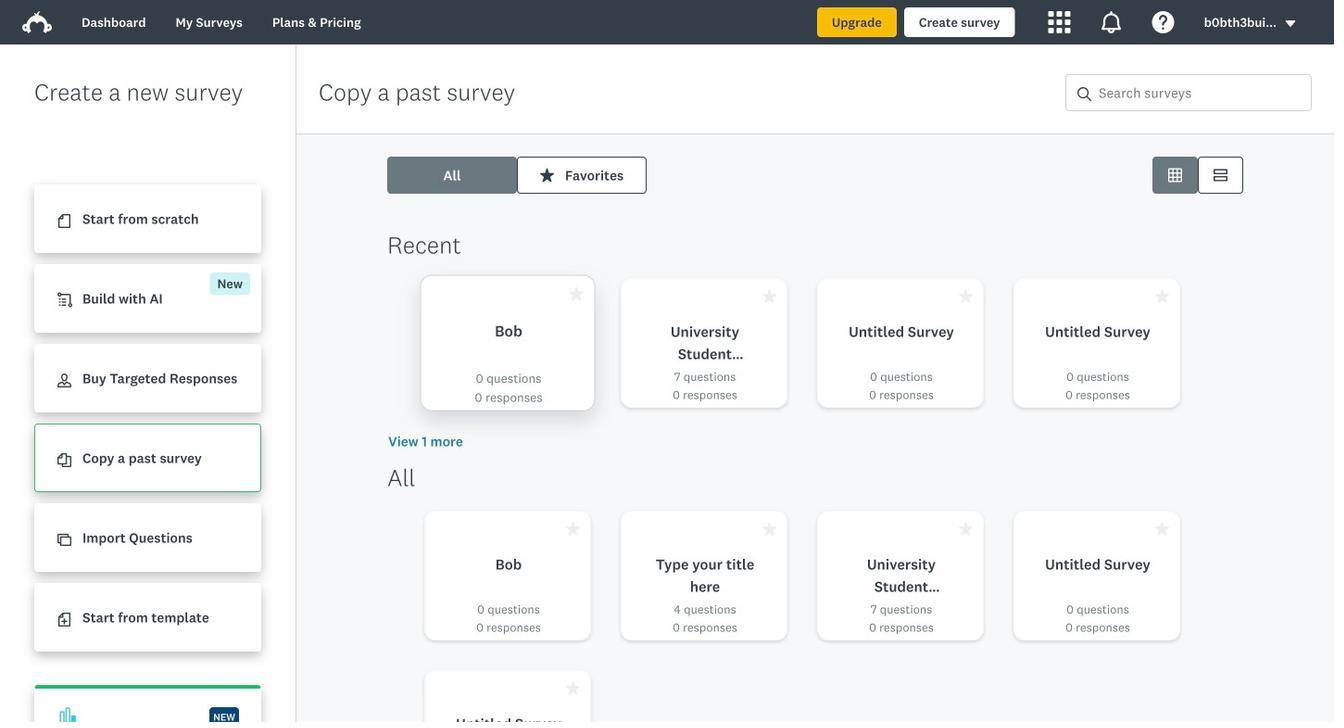 Task type: describe. For each thing, give the bounding box(es) containing it.
user image
[[57, 374, 71, 388]]

documentplus image
[[57, 613, 71, 627]]

1 brand logo image from the top
[[22, 7, 52, 37]]

Search surveys field
[[1092, 75, 1312, 110]]

documentclone image
[[57, 454, 71, 467]]

2 brand logo image from the top
[[22, 11, 52, 33]]

help icon image
[[1153, 11, 1175, 33]]

3 starfilled image from the left
[[1156, 522, 1170, 536]]

textboxmultiple image
[[1214, 168, 1228, 182]]

clone image
[[57, 533, 71, 547]]

grid image
[[1169, 168, 1183, 182]]



Task type: vqa. For each thing, say whether or not it's contained in the screenshot.
DocumentPlus icon
yes



Task type: locate. For each thing, give the bounding box(es) containing it.
notification center icon image
[[1101, 11, 1123, 33]]

document image
[[57, 214, 71, 228]]

products icon image
[[1049, 11, 1071, 33], [1049, 11, 1071, 33]]

2 horizontal spatial starfilled image
[[1156, 522, 1170, 536]]

dropdown arrow icon image
[[1285, 17, 1298, 30], [1286, 20, 1296, 27]]

brand logo image
[[22, 7, 52, 37], [22, 11, 52, 33]]

starfilled image
[[540, 168, 554, 182], [569, 287, 584, 301], [763, 289, 777, 303], [959, 289, 973, 303], [1156, 289, 1170, 303], [763, 522, 777, 536], [566, 681, 580, 695]]

0 horizontal spatial starfilled image
[[566, 522, 580, 536]]

search image
[[1078, 87, 1092, 101]]

2 starfilled image from the left
[[959, 522, 973, 536]]

1 horizontal spatial starfilled image
[[959, 522, 973, 536]]

starfilled image
[[566, 522, 580, 536], [959, 522, 973, 536], [1156, 522, 1170, 536]]

1 starfilled image from the left
[[566, 522, 580, 536]]



